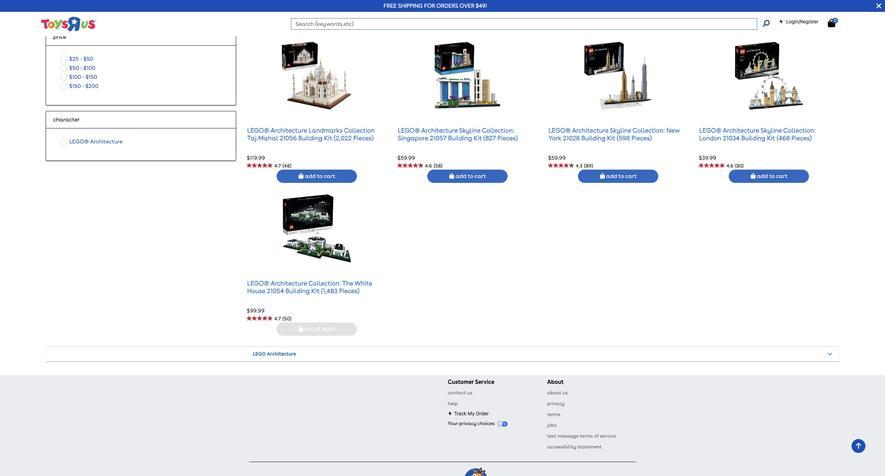 Task type: vqa. For each thing, say whether or not it's contained in the screenshot.
text
yes



Task type: describe. For each thing, give the bounding box(es) containing it.
21054
[[267, 287, 284, 294]]

kit inside lego® architecture skyline collection: singapore 21057 building kit (827 pieces)
[[474, 134, 482, 142]]

(83)
[[736, 163, 744, 169]]

add to cart for add to cart button underneath "(83)"
[[756, 173, 788, 180]]

your privacy choices
[[448, 421, 496, 426]]

4.7 for 21056
[[275, 163, 281, 169]]

lego® architecture collection: the white house 21054 building kit (1,483 pieces)
[[247, 280, 372, 294]]

over
[[460, 2, 475, 9]]

add to cart for add to cart button under over
[[454, 20, 486, 27]]

(50)
[[283, 316, 292, 321]]

4.6 (31)
[[275, 10, 290, 16]]

my
[[468, 411, 475, 417]]

add for add to cart button underneath "(83)"
[[757, 173, 768, 180]]

shopping bag image for add to cart button underneath "(83)"
[[751, 173, 756, 179]]

add for add to cart button underneath (69)
[[607, 20, 617, 27]]

$25 - $50 button
[[58, 54, 95, 63]]

21057
[[430, 134, 447, 142]]

track
[[454, 411, 467, 417]]

lego® architecture skyline collection: new york 21028 building kit (598 pieces) link
[[549, 127, 680, 142]]

cart for add to cart button under over
[[475, 20, 486, 27]]

$59.99 for lego® architecture skyline collection: new york 21028 building kit (598 pieces)
[[549, 155, 566, 161]]

text message terms of service link
[[547, 433, 616, 439]]

for
[[424, 2, 435, 9]]

terms link
[[547, 412, 561, 417]]

4.7 (48)
[[275, 163, 292, 169]]

pieces) inside the lego® architecture skyline collection: london 21034 building kit (468 pieces)
[[792, 134, 812, 142]]

jobs link
[[547, 422, 557, 428]]

to for add to cart button underneath "(83)"
[[770, 173, 775, 180]]

collection: for kit
[[633, 127, 665, 134]]

$50 - $100 button
[[58, 63, 97, 72]]

$25
[[69, 55, 79, 62]]

cart for add to cart button under (58)
[[475, 173, 486, 180]]

(48)
[[283, 163, 292, 169]]

your
[[448, 421, 458, 426]]

add to cart for add to cart button underneath (48) in the top left of the page
[[304, 173, 335, 180]]

architecture for lego® architecture collection: the white house 21054 building kit (1,483 pieces)
[[271, 280, 307, 287]]

add to cart for add to cart button under (58)
[[454, 173, 486, 180]]

add to cart button down (31)
[[277, 17, 357, 30]]

new
[[667, 127, 680, 134]]

privacy link
[[547, 401, 565, 406]]

lego® architecture skyline collection: new york 21028 building kit (598 pieces) image
[[584, 41, 654, 111]]

architecture for lego® architecture landmarks collection taj mahal 21056 building kit (2,022 pieces)
[[271, 127, 307, 134]]

lego
[[253, 351, 266, 357]]

4.6 for 4.6 (83)
[[727, 163, 734, 169]]

(114)
[[736, 10, 745, 16]]

lego® architecture button
[[58, 137, 125, 146]]

architecture for lego® architecture skyline collection: singapore 21057 building kit (827 pieces)
[[422, 127, 458, 134]]

building for lego® architecture landmarks collection taj mahal 21056 building kit (2,022 pieces)
[[298, 134, 323, 142]]

message
[[558, 433, 579, 439]]

pieces) for lego® architecture skyline collection: new york 21028 building kit (598 pieces)
[[632, 134, 652, 142]]

of inside 'button'
[[315, 326, 320, 332]]

add for add to cart button under (58)
[[456, 173, 467, 180]]

collection: for (827
[[482, 127, 515, 134]]

building inside lego® architecture skyline collection: singapore 21057 building kit (827 pieces)
[[448, 134, 472, 142]]

4.3 (89)
[[576, 163, 593, 169]]

(69)
[[585, 10, 593, 16]]

(1,483
[[321, 287, 338, 294]]

lego® architecture skyline collection: singapore 21057 building kit (827 pieces) image
[[433, 41, 503, 111]]

4.7 (50)
[[275, 316, 292, 321]]

0 horizontal spatial $100
[[69, 74, 81, 80]]

about
[[547, 390, 562, 396]]

lego® architecture collection: the white house 21054 building kit (1,483 pieces) image
[[282, 194, 352, 263]]

0
[[834, 18, 837, 23]]

out of stock
[[303, 326, 336, 332]]

$59.99 for lego® architecture skyline collection: singapore 21057 building kit (827 pieces)
[[398, 155, 415, 161]]

out of stock button
[[277, 323, 357, 336]]

lego® architecture
[[69, 138, 123, 145]]

lego architecture
[[253, 351, 296, 357]]

your privacy choices link
[[448, 421, 508, 426]]

skyline for (827
[[459, 127, 481, 134]]

add to cart button down (114)
[[729, 17, 810, 30]]

collection
[[344, 127, 375, 134]]

house
[[247, 287, 266, 294]]

4.6 (114)
[[727, 10, 745, 16]]

cart for add to cart button underneath (114)
[[776, 20, 788, 27]]

- for $25
[[80, 55, 82, 62]]

4.7 for 21054
[[275, 316, 281, 321]]

free shipping for orders over $49!
[[384, 2, 488, 9]]

singapore
[[398, 134, 428, 142]]

free
[[384, 2, 397, 9]]

white
[[355, 280, 372, 287]]

stock
[[322, 326, 336, 332]]

login/register button
[[779, 18, 819, 25]]

add to cart for add to cart button under (31)
[[304, 20, 335, 27]]

london
[[700, 134, 722, 142]]

add to cart button down (58)
[[428, 170, 508, 183]]

$150 - $200 button
[[58, 82, 101, 91]]

1 vertical spatial terms
[[580, 433, 593, 439]]

(2,022
[[334, 134, 352, 142]]

add to cart button down "(83)"
[[729, 170, 810, 183]]

skyline for kit
[[610, 127, 631, 134]]

out
[[305, 326, 314, 332]]

4.6 (56)
[[425, 10, 443, 16]]

to for add to cart button under (58)
[[468, 173, 473, 180]]

shopping bag image for add to cart button underneath (114)
[[751, 20, 756, 26]]

- for $150
[[82, 83, 84, 89]]

free shipping for orders over $49! link
[[384, 2, 488, 9]]

to for add to cart button underneath (48) in the top left of the page
[[317, 173, 323, 180]]

mahal
[[258, 134, 278, 142]]

character
[[53, 116, 80, 123]]

landmarks
[[309, 127, 343, 134]]

4.6 for 4.6 (58)
[[425, 163, 432, 169]]

price
[[53, 33, 66, 40]]

kit for lego® architecture landmarks collection taj mahal 21056 building kit (2,022 pieces)
[[324, 134, 332, 142]]

4.6 for 4.6 (56)
[[425, 10, 432, 16]]

accessibility statement
[[547, 444, 602, 450]]

lego® for lego® architecture collection: the white house 21054 building kit (1,483 pieces)
[[247, 280, 269, 287]]

(468
[[777, 134, 790, 142]]

0 vertical spatial privacy
[[547, 401, 565, 406]]

add to cart for add to cart button underneath (114)
[[756, 20, 788, 27]]

lego® architecture skyline collection: singapore 21057 building kit (827 pieces) link
[[398, 127, 518, 142]]

lego architecture link
[[46, 348, 840, 360]]

to for add to cart button under (89)
[[619, 173, 624, 180]]

$39.99
[[699, 155, 717, 161]]

close button image
[[877, 2, 882, 10]]

shipping
[[398, 2, 423, 9]]

kit for lego® architecture collection: the white house 21054 building kit (1,483 pieces)
[[311, 287, 320, 294]]

text message terms of service
[[547, 433, 616, 439]]



Task type: locate. For each thing, give the bounding box(es) containing it.
(31)
[[283, 10, 290, 16]]

0 horizontal spatial skyline
[[459, 127, 481, 134]]

architecture for lego® architecture
[[90, 138, 123, 145]]

$150 down $100 - $150 button on the top of page
[[69, 83, 81, 89]]

0 vertical spatial $100
[[84, 64, 95, 71]]

kit left (1,483
[[311, 287, 320, 294]]

add to cart button down (69)
[[579, 17, 659, 30]]

$99.99
[[247, 307, 265, 314]]

building inside the lego® architecture skyline collection: london 21034 building kit (468 pieces)
[[742, 134, 766, 142]]

the
[[342, 280, 353, 287]]

1 skyline from the left
[[459, 127, 481, 134]]

add for add to cart button underneath (114)
[[757, 20, 768, 27]]

shopping bag image for out of stock 'button'
[[298, 326, 303, 332]]

lego® inside button
[[69, 138, 89, 145]]

(827
[[484, 134, 496, 142]]

4.6 (83)
[[727, 163, 744, 169]]

$100 down $50 - $100 button
[[69, 74, 81, 80]]

building for lego® architecture collection: the white house 21054 building kit (1,483 pieces)
[[286, 287, 310, 294]]

pieces) inside lego® architecture skyline collection: singapore 21057 building kit (827 pieces)
[[498, 134, 518, 142]]

0 horizontal spatial terms
[[547, 412, 561, 417]]

(89)
[[585, 163, 593, 169]]

building
[[298, 134, 323, 142], [448, 134, 472, 142], [582, 134, 606, 142], [742, 134, 766, 142], [286, 287, 310, 294]]

contact us
[[448, 390, 473, 396]]

1 horizontal spatial us
[[563, 390, 568, 396]]

pieces)
[[354, 134, 374, 142], [498, 134, 518, 142], [632, 134, 652, 142], [792, 134, 812, 142], [339, 287, 360, 294]]

pieces) right the (827 on the top right of page
[[498, 134, 518, 142]]

track my order button
[[448, 411, 489, 417]]

1 horizontal spatial privacy
[[547, 401, 565, 406]]

kit inside the lego® architecture skyline collection: london 21034 building kit (468 pieces)
[[767, 134, 776, 142]]

character element
[[53, 115, 229, 124]]

1 vertical spatial $150
[[69, 83, 81, 89]]

lego® architecture collection: the white house 21054 building kit (1,483 pieces) link
[[247, 280, 372, 294]]

help
[[448, 401, 458, 406]]

collection: up (468
[[784, 127, 816, 134]]

pieces) down the
[[339, 287, 360, 294]]

(56)
[[434, 10, 443, 16]]

$150 up $200
[[86, 74, 97, 80]]

$50 down $25
[[69, 64, 79, 71]]

privacy choices icon image
[[498, 422, 508, 426]]

shopping bag image for 0 link
[[828, 19, 836, 27]]

2 us from the left
[[563, 390, 568, 396]]

skyline inside the lego® architecture skyline collection: london 21034 building kit (468 pieces)
[[761, 127, 782, 134]]

0 horizontal spatial of
[[315, 326, 320, 332]]

2 4.7 from the top
[[275, 316, 281, 321]]

to for add to cart button underneath (114)
[[770, 20, 775, 27]]

cart for add to cart button underneath (69)
[[626, 20, 637, 27]]

customer
[[448, 379, 474, 385]]

- inside the $25 - $50 button
[[80, 55, 82, 62]]

1 horizontal spatial skyline
[[610, 127, 631, 134]]

4.6 for 4.6 (31)
[[275, 10, 281, 16]]

2 horizontal spatial skyline
[[761, 127, 782, 134]]

lego® architecture skyline collection: singapore 21057 building kit (827 pieces)
[[398, 127, 518, 142]]

0 horizontal spatial $59.99
[[398, 155, 415, 161]]

orders
[[437, 2, 458, 9]]

4.6 left (31)
[[275, 10, 281, 16]]

add to cart button down (89)
[[579, 170, 659, 183]]

about
[[547, 379, 564, 385]]

21056
[[280, 134, 297, 142]]

skyline for (468
[[761, 127, 782, 134]]

cart for add to cart button underneath (48) in the top left of the page
[[324, 173, 335, 180]]

4.6
[[275, 10, 281, 16], [425, 10, 432, 16], [727, 10, 734, 16], [425, 163, 432, 169], [727, 163, 734, 169]]

collection: left the new
[[633, 127, 665, 134]]

$25 - $50
[[69, 55, 93, 62]]

- for $50
[[80, 64, 82, 71]]

(598
[[617, 134, 630, 142]]

toys r us image
[[41, 16, 97, 32]]

lego® up york
[[549, 127, 571, 134]]

lego® down character
[[69, 138, 89, 145]]

None search field
[[291, 18, 770, 30]]

building right the 21057
[[448, 134, 472, 142]]

pieces) right (598
[[632, 134, 652, 142]]

building right 21054
[[286, 287, 310, 294]]

0 vertical spatial 4.7
[[275, 163, 281, 169]]

collection: inside lego® architecture skyline collection: singapore 21057 building kit (827 pieces)
[[482, 127, 515, 134]]

lego® up taj
[[247, 127, 269, 134]]

- right $25
[[80, 55, 82, 62]]

$150 inside button
[[69, 83, 81, 89]]

4.7 left (48) in the top left of the page
[[275, 163, 281, 169]]

lego® architecture skyline collection: london 21034 building kit (468 pieces) image
[[734, 41, 804, 111]]

collection: inside lego® architecture collection: the white house 21054 building kit (1,483 pieces)
[[309, 280, 341, 287]]

skyline inside lego® architecture skyline collection: new york 21028 building kit (598 pieces)
[[610, 127, 631, 134]]

add for add to cart button underneath (48) in the top left of the page
[[305, 173, 316, 180]]

kit left (598
[[607, 134, 616, 142]]

$100
[[84, 64, 95, 71], [69, 74, 81, 80]]

pieces) for lego® architecture landmarks collection taj mahal 21056 building kit (2,022 pieces)
[[354, 134, 374, 142]]

- for $100
[[82, 74, 84, 80]]

service
[[475, 379, 495, 385]]

$159.99
[[398, 2, 417, 8]]

shopping bag image for add to cart button under (89)
[[600, 173, 605, 179]]

us for customer service
[[467, 390, 473, 396]]

- left $200
[[82, 83, 84, 89]]

to for add to cart button under over
[[468, 20, 473, 27]]

0 horizontal spatial privacy
[[459, 421, 477, 426]]

architecture for lego® architecture skyline collection: london 21034 building kit (468 pieces)
[[723, 127, 760, 134]]

lego® inside lego® architecture skyline collection: new york 21028 building kit (598 pieces)
[[549, 127, 571, 134]]

0 horizontal spatial us
[[467, 390, 473, 396]]

shopping bag image for add to cart button under (58)
[[450, 173, 454, 179]]

building inside lego® architecture collection: the white house 21054 building kit (1,483 pieces)
[[286, 287, 310, 294]]

add to cart for add to cart button underneath (69)
[[605, 20, 637, 27]]

building right 21028
[[582, 134, 606, 142]]

1 vertical spatial $100
[[69, 74, 81, 80]]

4.6 left (114)
[[727, 10, 734, 16]]

0 vertical spatial $50
[[83, 55, 93, 62]]

1 us from the left
[[467, 390, 473, 396]]

1 vertical spatial privacy
[[459, 421, 477, 426]]

to for add to cart button underneath (69)
[[619, 20, 624, 27]]

shopping bag image for add to cart button under over
[[450, 20, 454, 26]]

terms
[[547, 412, 561, 417], [580, 433, 593, 439]]

add to cart for add to cart button under (89)
[[605, 173, 637, 180]]

0 link
[[828, 18, 843, 28]]

- inside $50 - $100 button
[[80, 64, 82, 71]]

collection: inside lego® architecture skyline collection: new york 21028 building kit (598 pieces)
[[633, 127, 665, 134]]

add for add to cart button under over
[[456, 20, 467, 27]]

skyline inside lego® architecture skyline collection: singapore 21057 building kit (827 pieces)
[[459, 127, 481, 134]]

$49!
[[476, 2, 488, 9]]

accessibility statement link
[[547, 444, 602, 450]]

customer service
[[448, 379, 495, 385]]

$200
[[86, 83, 99, 89]]

building for lego® architecture skyline collection: new york 21028 building kit (598 pieces)
[[582, 134, 606, 142]]

building down landmarks
[[298, 134, 323, 142]]

1 horizontal spatial of
[[594, 433, 599, 439]]

1 vertical spatial of
[[594, 433, 599, 439]]

lego® up the singapore
[[398, 127, 420, 134]]

kit for lego® architecture skyline collection: new york 21028 building kit (598 pieces)
[[607, 134, 616, 142]]

$100 up $100 - $150
[[84, 64, 95, 71]]

kit down landmarks
[[324, 134, 332, 142]]

collection: inside the lego® architecture skyline collection: london 21034 building kit (468 pieces)
[[784, 127, 816, 134]]

lego® for lego® architecture skyline collection: new york 21028 building kit (598 pieces)
[[549, 127, 571, 134]]

$59.99
[[398, 155, 415, 161], [549, 155, 566, 161]]

$50
[[83, 55, 93, 62], [69, 64, 79, 71]]

us right about on the bottom right
[[563, 390, 568, 396]]

taj
[[247, 134, 257, 142]]

help link
[[448, 401, 458, 406]]

jobs
[[547, 422, 557, 428]]

pieces) down collection
[[354, 134, 374, 142]]

$50 - $100
[[69, 64, 95, 71]]

- down '$25 - $50'
[[80, 64, 82, 71]]

lego® for lego® architecture
[[69, 138, 89, 145]]

architecture inside lego® architecture landmarks collection taj mahal 21056 building kit (2,022 pieces)
[[271, 127, 307, 134]]

1 $59.99 from the left
[[398, 155, 415, 161]]

contact us link
[[448, 390, 473, 396]]

architecture for lego architecture
[[267, 351, 296, 357]]

21028
[[563, 134, 580, 142]]

0 vertical spatial terms
[[547, 412, 561, 417]]

building inside lego® architecture skyline collection: new york 21028 building kit (598 pieces)
[[582, 134, 606, 142]]

Enter Keyword or Item No. search field
[[291, 18, 758, 30]]

lego® inside lego® architecture collection: the white house 21054 building kit (1,483 pieces)
[[247, 280, 269, 287]]

lego® architecture landmarks collection taj mahal 21056 building kit (2,022 pieces)
[[247, 127, 375, 142]]

lego® for lego® architecture skyline collection: london 21034 building kit (468 pieces)
[[700, 127, 722, 134]]

product-tab tab panel
[[41, 0, 846, 362]]

4.8 (69)
[[576, 10, 593, 16]]

add for add to cart button under (31)
[[305, 20, 316, 27]]

terms up statement at bottom
[[580, 433, 593, 439]]

4.6 down for
[[425, 10, 432, 16]]

0 horizontal spatial $150
[[69, 83, 81, 89]]

shopping bag image for add to cart button under (31)
[[299, 20, 304, 26]]

lego® for lego® architecture skyline collection: singapore 21057 building kit (827 pieces)
[[398, 127, 420, 134]]

cart for add to cart button under (89)
[[626, 173, 637, 180]]

york
[[549, 134, 562, 142]]

lego® for lego® architecture landmarks collection taj mahal 21056 building kit (2,022 pieces)
[[247, 127, 269, 134]]

building inside lego® architecture landmarks collection taj mahal 21056 building kit (2,022 pieces)
[[298, 134, 323, 142]]

$100 - $150 button
[[58, 72, 99, 82]]

pieces) inside lego® architecture landmarks collection taj mahal 21056 building kit (2,022 pieces)
[[354, 134, 374, 142]]

- up the $150 - $200
[[82, 74, 84, 80]]

$150 - $200
[[69, 83, 99, 89]]

1 4.7 from the top
[[275, 163, 281, 169]]

4.7 left (50)
[[275, 316, 281, 321]]

1 horizontal spatial $100
[[84, 64, 95, 71]]

$100 - $150
[[69, 74, 97, 80]]

to for add to cart button under (31)
[[317, 20, 323, 27]]

privacy down about us
[[547, 401, 565, 406]]

lego® inside lego® architecture skyline collection: singapore 21057 building kit (827 pieces)
[[398, 127, 420, 134]]

about us link
[[547, 390, 568, 396]]

3 skyline from the left
[[761, 127, 782, 134]]

cart for add to cart button underneath "(83)"
[[776, 173, 788, 180]]

add to cart button down (48) in the top left of the page
[[277, 170, 357, 183]]

us down "customer service" in the bottom of the page
[[467, 390, 473, 396]]

shopping bag image inside out of stock 'button'
[[298, 326, 303, 332]]

lego® architecture skyline collection: london 21034 building kit (468 pieces)
[[700, 127, 816, 142]]

kit inside lego® architecture landmarks collection taj mahal 21056 building kit (2,022 pieces)
[[324, 134, 332, 142]]

us for about
[[563, 390, 568, 396]]

shopping bag image
[[828, 19, 836, 27], [600, 20, 605, 26], [751, 20, 756, 26], [450, 173, 454, 179], [600, 173, 605, 179], [298, 326, 303, 332]]

(58)
[[434, 163, 443, 169]]

2 $59.99 from the left
[[549, 155, 566, 161]]

1 vertical spatial 4.7
[[275, 316, 281, 321]]

pieces) inside lego® architecture collection: the white house 21054 building kit (1,483 pieces)
[[339, 287, 360, 294]]

shopping bag image for add to cart button underneath (69)
[[600, 20, 605, 26]]

to
[[317, 20, 323, 27], [468, 20, 473, 27], [619, 20, 624, 27], [770, 20, 775, 27], [317, 173, 323, 180], [468, 173, 473, 180], [619, 173, 624, 180], [770, 173, 775, 180]]

2 skyline from the left
[[610, 127, 631, 134]]

lego® up house
[[247, 280, 269, 287]]

cart for add to cart button under (31)
[[324, 20, 335, 27]]

1 horizontal spatial $150
[[86, 74, 97, 80]]

$50 inside $50 - $100 button
[[69, 64, 79, 71]]

add for add to cart button under (89)
[[607, 173, 617, 180]]

about us
[[547, 390, 568, 396]]

$59.99 down the singapore
[[398, 155, 415, 161]]

architecture inside lego® architecture skyline collection: singapore 21057 building kit (827 pieces)
[[422, 127, 458, 134]]

architecture inside the lego® architecture skyline collection: london 21034 building kit (468 pieces)
[[723, 127, 760, 134]]

4.6 left (58)
[[425, 163, 432, 169]]

4.6 for 4.6 (114)
[[727, 10, 734, 16]]

0 vertical spatial $150
[[86, 74, 97, 80]]

4.6 (58)
[[425, 163, 443, 169]]

$59.99 down york
[[549, 155, 566, 161]]

collection: up (1,483
[[309, 280, 341, 287]]

lego® architecture landmarks collection taj mahal 21056 building kit (2,022 pieces) image
[[282, 41, 352, 111]]

kit inside lego® architecture skyline collection: new york 21028 building kit (598 pieces)
[[607, 134, 616, 142]]

service
[[600, 433, 616, 439]]

shopping bag image for add to cart button underneath (48) in the top left of the page
[[299, 173, 304, 179]]

building right 21034
[[742, 134, 766, 142]]

$150 inside button
[[86, 74, 97, 80]]

1 horizontal spatial $59.99
[[549, 155, 566, 161]]

lego® architecture skyline collection: new york 21028 building kit (598 pieces)
[[549, 127, 680, 142]]

accessibility
[[547, 444, 577, 450]]

pieces) for lego® architecture collection: the white house 21054 building kit (1,483 pieces)
[[339, 287, 360, 294]]

collection: for (468
[[784, 127, 816, 134]]

0 horizontal spatial $50
[[69, 64, 79, 71]]

1 vertical spatial $50
[[69, 64, 79, 71]]

add to cart button
[[277, 17, 357, 30], [428, 17, 508, 30], [579, 17, 659, 30], [729, 17, 810, 30], [277, 170, 357, 183], [428, 170, 508, 183], [579, 170, 659, 183], [729, 170, 810, 183]]

lego® inside the lego® architecture skyline collection: london 21034 building kit (468 pieces)
[[700, 127, 722, 134]]

privacy
[[547, 401, 565, 406], [459, 421, 477, 426]]

add to cart button down over
[[428, 17, 508, 30]]

architecture inside lego architecture link
[[267, 351, 296, 357]]

4.7
[[275, 163, 281, 169], [275, 316, 281, 321]]

$150
[[86, 74, 97, 80], [69, 83, 81, 89]]

4.3
[[576, 163, 583, 169]]

shopping bag image
[[299, 20, 304, 26], [450, 20, 454, 26], [299, 173, 304, 179], [751, 173, 756, 179]]

- inside $100 - $150 button
[[82, 74, 84, 80]]

of left service
[[594, 433, 599, 439]]

privacy down track my order button at the bottom of page
[[459, 421, 477, 426]]

pieces) right (468
[[792, 134, 812, 142]]

4.6 left "(83)"
[[727, 163, 734, 169]]

architecture for lego® architecture skyline collection: new york 21028 building kit (598 pieces)
[[572, 127, 609, 134]]

1 horizontal spatial terms
[[580, 433, 593, 439]]

1 horizontal spatial $50
[[83, 55, 93, 62]]

$119.99
[[247, 155, 265, 161]]

- inside $150 - $200 button
[[82, 83, 84, 89]]

4.8
[[576, 10, 583, 16]]

price element
[[53, 33, 229, 41]]

kit inside lego® architecture collection: the white house 21054 building kit (1,483 pieces)
[[311, 287, 320, 294]]

terms up jobs link
[[547, 412, 561, 417]]

architecture inside lego® architecture skyline collection: new york 21028 building kit (598 pieces)
[[572, 127, 609, 134]]

login/register
[[787, 18, 819, 24]]

lego®
[[247, 127, 269, 134], [398, 127, 420, 134], [549, 127, 571, 134], [700, 127, 722, 134], [69, 138, 89, 145], [247, 280, 269, 287]]

collection: up the (827 on the top right of page
[[482, 127, 515, 134]]

architecture inside lego® architecture button
[[90, 138, 123, 145]]

text
[[547, 433, 557, 439]]

shopping bag image inside 0 link
[[828, 19, 836, 27]]

architecture inside lego® architecture collection: the white house 21054 building kit (1,483 pieces)
[[271, 280, 307, 287]]

lego® up london
[[700, 127, 722, 134]]

kit left the (827 on the top right of page
[[474, 134, 482, 142]]

lego® inside lego® architecture landmarks collection taj mahal 21056 building kit (2,022 pieces)
[[247, 127, 269, 134]]

of right out
[[315, 326, 320, 332]]

kit left (468
[[767, 134, 776, 142]]

0 vertical spatial of
[[315, 326, 320, 332]]

$50 up $50 - $100
[[83, 55, 93, 62]]

pieces) inside lego® architecture skyline collection: new york 21028 building kit (598 pieces)
[[632, 134, 652, 142]]

$50 inside the $25 - $50 button
[[83, 55, 93, 62]]



